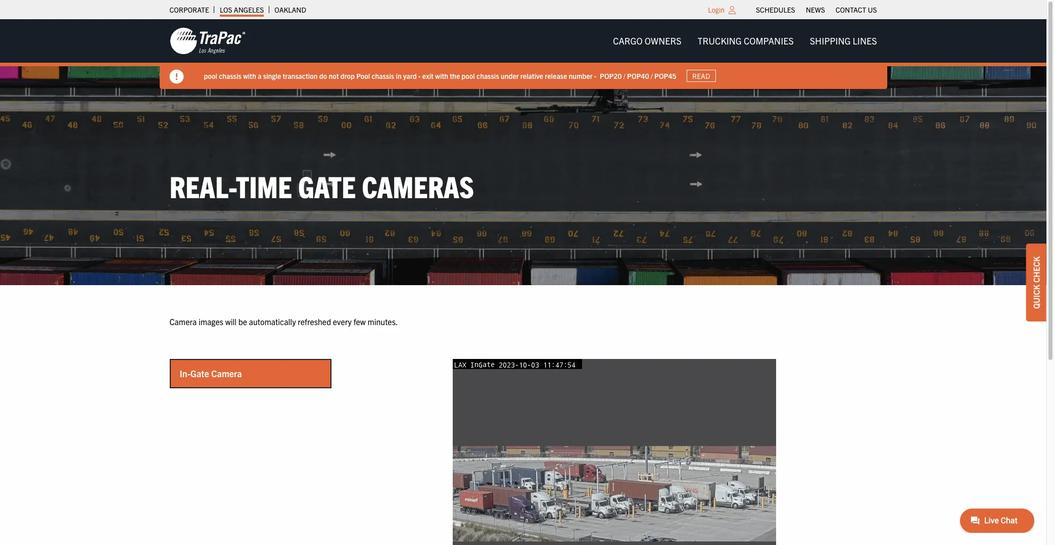 Task type: describe. For each thing, give the bounding box(es) containing it.
2 / from the left
[[651, 71, 653, 80]]

0 horizontal spatial camera
[[170, 317, 197, 327]]

read
[[693, 71, 711, 80]]

number
[[569, 71, 593, 80]]

pop40
[[628, 71, 650, 80]]

read link
[[687, 70, 716, 82]]

los angeles link
[[220, 3, 264, 17]]

quick check link
[[1027, 244, 1047, 322]]

3 chassis from the left
[[477, 71, 499, 80]]

los angeles
[[220, 5, 264, 14]]

in-gate camera image
[[453, 359, 776, 545]]

minutes.
[[368, 317, 398, 327]]

not
[[329, 71, 339, 80]]

exit
[[423, 71, 434, 80]]

contact us
[[836, 5, 878, 14]]

in-gate camera link
[[171, 360, 330, 387]]

real-
[[170, 167, 236, 204]]

lines
[[853, 35, 878, 47]]

2 pool from the left
[[462, 71, 475, 80]]

cargo owners link
[[605, 31, 690, 51]]

yard
[[403, 71, 417, 80]]

images
[[199, 317, 224, 327]]

will
[[225, 317, 237, 327]]

angeles
[[234, 5, 264, 14]]

oakland link
[[275, 3, 306, 17]]

shipping lines
[[810, 35, 878, 47]]

corporate
[[170, 5, 209, 14]]

pool chassis with a single transaction  do not drop pool chassis in yard -  exit with the pool chassis under relative release number -  pop20 / pop40 / pop45
[[204, 71, 677, 80]]

do
[[319, 71, 327, 80]]

login
[[709, 5, 725, 14]]

1 - from the left
[[419, 71, 421, 80]]

light image
[[729, 6, 736, 14]]

menu bar containing schedules
[[751, 3, 883, 17]]

1 horizontal spatial gate
[[298, 167, 356, 204]]

be
[[239, 317, 247, 327]]

shipping
[[810, 35, 851, 47]]

solid image
[[170, 70, 184, 84]]

gate inside main content
[[191, 367, 209, 379]]

news
[[806, 5, 826, 14]]

few
[[354, 317, 366, 327]]

1 chassis from the left
[[219, 71, 242, 80]]

2 chassis from the left
[[372, 71, 395, 80]]

pop20
[[600, 71, 622, 80]]

owners
[[645, 35, 682, 47]]

relative
[[521, 71, 544, 80]]

in
[[396, 71, 402, 80]]

trucking
[[698, 35, 742, 47]]

companies
[[744, 35, 794, 47]]

refreshed
[[298, 317, 331, 327]]

in-gate camera main content
[[160, 316, 888, 545]]

us
[[868, 5, 878, 14]]

1 horizontal spatial camera
[[211, 367, 242, 379]]

1 with from the left
[[243, 71, 256, 80]]

schedules link
[[757, 3, 796, 17]]

oakland
[[275, 5, 306, 14]]

banner containing cargo owners
[[0, 19, 1055, 89]]

transaction
[[283, 71, 318, 80]]

menu bar containing cargo owners
[[605, 31, 886, 51]]

check
[[1032, 256, 1042, 283]]

news link
[[806, 3, 826, 17]]

cargo owners
[[613, 35, 682, 47]]



Task type: locate. For each thing, give the bounding box(es) containing it.
pool
[[204, 71, 217, 80], [462, 71, 475, 80]]

0 horizontal spatial /
[[624, 71, 626, 80]]

banner
[[0, 19, 1055, 89]]

chassis left in on the top of the page
[[372, 71, 395, 80]]

pool right the
[[462, 71, 475, 80]]

1 pool from the left
[[204, 71, 217, 80]]

quick check
[[1032, 256, 1042, 309]]

in-gate camera
[[180, 367, 242, 379]]

0 vertical spatial menu bar
[[751, 3, 883, 17]]

pool
[[357, 71, 370, 80]]

menu bar
[[751, 3, 883, 17], [605, 31, 886, 51]]

2 with from the left
[[436, 71, 449, 80]]

with left a
[[243, 71, 256, 80]]

contact us link
[[836, 3, 878, 17]]

0 horizontal spatial -
[[419, 71, 421, 80]]

0 vertical spatial camera
[[170, 317, 197, 327]]

pop45
[[655, 71, 677, 80]]

a
[[258, 71, 262, 80]]

1 horizontal spatial pool
[[462, 71, 475, 80]]

0 vertical spatial gate
[[298, 167, 356, 204]]

pool right solid icon
[[204, 71, 217, 80]]

menu bar up "shipping"
[[751, 3, 883, 17]]

shipping lines link
[[802, 31, 886, 51]]

drop
[[341, 71, 355, 80]]

/ left pop40
[[624, 71, 626, 80]]

camera right in-
[[211, 367, 242, 379]]

in-
[[180, 367, 191, 379]]

contact
[[836, 5, 867, 14]]

1 vertical spatial camera
[[211, 367, 242, 379]]

1 horizontal spatial chassis
[[372, 71, 395, 80]]

schedules
[[757, 5, 796, 14]]

with left the
[[436, 71, 449, 80]]

gate
[[298, 167, 356, 204], [191, 367, 209, 379]]

1 horizontal spatial /
[[651, 71, 653, 80]]

quick
[[1032, 285, 1042, 309]]

chassis left under
[[477, 71, 499, 80]]

los angeles image
[[170, 27, 246, 55]]

2 horizontal spatial chassis
[[477, 71, 499, 80]]

release
[[545, 71, 567, 80]]

0 horizontal spatial chassis
[[219, 71, 242, 80]]

2 - from the left
[[595, 71, 597, 80]]

-
[[419, 71, 421, 80], [595, 71, 597, 80]]

1 vertical spatial gate
[[191, 367, 209, 379]]

0 horizontal spatial with
[[243, 71, 256, 80]]

1 horizontal spatial -
[[595, 71, 597, 80]]

time
[[236, 167, 292, 204]]

trucking companies link
[[690, 31, 802, 51]]

real-time gate cameras
[[170, 167, 474, 204]]

menu bar down light 'icon'
[[605, 31, 886, 51]]

1 vertical spatial menu bar
[[605, 31, 886, 51]]

corporate link
[[170, 3, 209, 17]]

chassis
[[219, 71, 242, 80], [372, 71, 395, 80], [477, 71, 499, 80]]

chassis left a
[[219, 71, 242, 80]]

/ left pop45
[[651, 71, 653, 80]]

camera images will be automatically refreshed every few minutes.
[[170, 317, 398, 327]]

0 horizontal spatial pool
[[204, 71, 217, 80]]

every
[[333, 317, 352, 327]]

1 horizontal spatial with
[[436, 71, 449, 80]]

camera left images
[[170, 317, 197, 327]]

trucking companies
[[698, 35, 794, 47]]

- right number at top right
[[595, 71, 597, 80]]

login link
[[709, 5, 725, 14]]

/
[[624, 71, 626, 80], [651, 71, 653, 80]]

cargo
[[613, 35, 643, 47]]

cameras
[[362, 167, 474, 204]]

single
[[263, 71, 281, 80]]

with
[[243, 71, 256, 80], [436, 71, 449, 80]]

the
[[450, 71, 460, 80]]

camera
[[170, 317, 197, 327], [211, 367, 242, 379]]

1 / from the left
[[624, 71, 626, 80]]

0 horizontal spatial gate
[[191, 367, 209, 379]]

- left exit
[[419, 71, 421, 80]]

under
[[501, 71, 519, 80]]

automatically
[[249, 317, 296, 327]]

los
[[220, 5, 232, 14]]



Task type: vqa. For each thing, say whether or not it's contained in the screenshot.
SCHEDULES on the right of the page
yes



